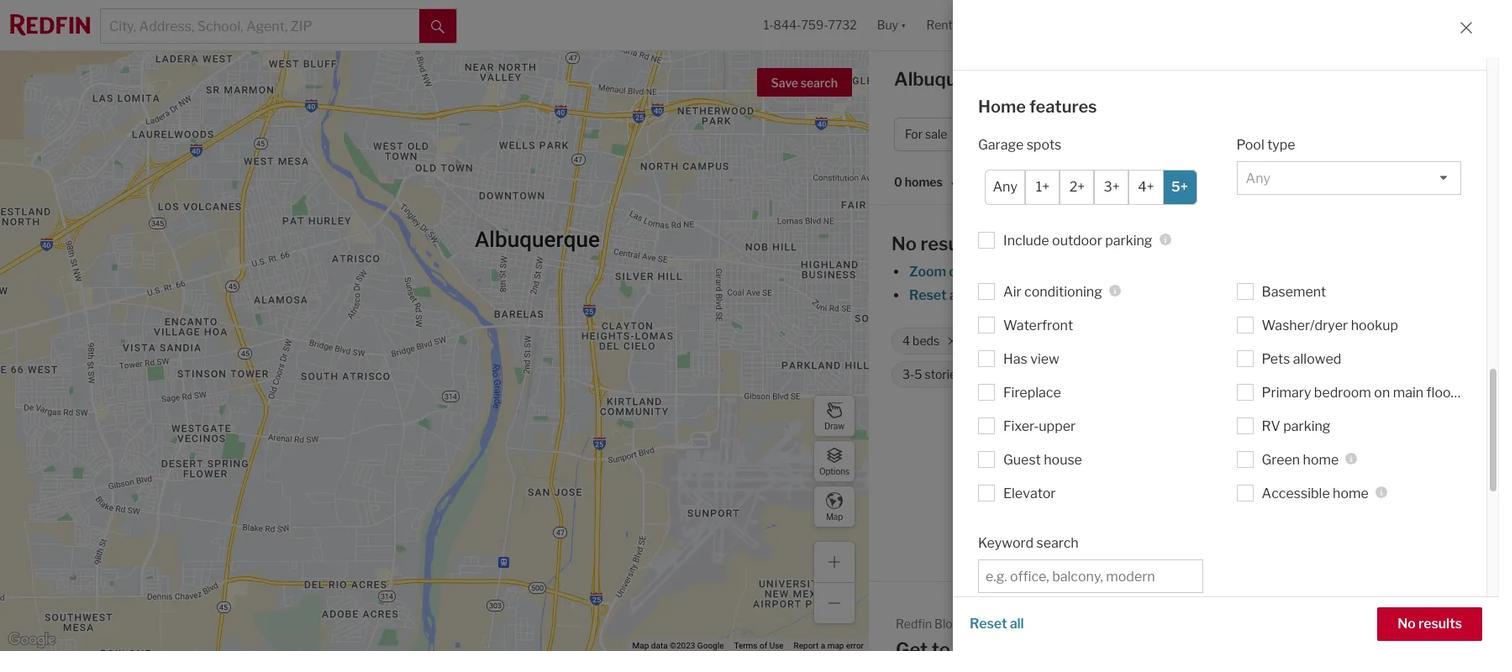 Task type: describe. For each thing, give the bounding box(es) containing it.
air
[[1004, 284, 1022, 300]]

garage
[[978, 137, 1024, 153]]

home for green home
[[1303, 452, 1339, 468]]

green home
[[1262, 452, 1339, 468]]

ft.
[[1340, 334, 1352, 348]]

4+ radio
[[1129, 169, 1164, 205]]

primary
[[1262, 385, 1312, 401]]

a
[[821, 641, 826, 651]]

2,000 sq. ft.-4,500 sq. ft. lot
[[1215, 334, 1368, 348]]

4+ for 4+
[[1138, 179, 1155, 195]]

0 vertical spatial parking
[[1106, 232, 1153, 248]]

allowed
[[1294, 351, 1342, 367]]

1-844-759-7732
[[764, 18, 857, 32]]

option group containing any
[[985, 169, 1197, 205]]

has view
[[1004, 351, 1060, 367]]

reset inside button
[[970, 616, 1007, 632]]

out
[[949, 264, 971, 280]]

nm
[[1017, 68, 1048, 90]]

save search button
[[757, 68, 852, 97]]

report a map error link
[[794, 641, 864, 651]]

options
[[820, 466, 850, 476]]

ft.-
[[1270, 334, 1285, 348]]

blog
[[935, 617, 960, 631]]

4 for 4 beds
[[903, 334, 910, 348]]

homes inside 0 homes •
[[905, 175, 943, 189]]

home for accessible home
[[1333, 485, 1369, 501]]

pool type
[[1237, 137, 1296, 153]]

no results button
[[1378, 608, 1483, 641]]

draw button
[[814, 395, 856, 437]]

garage spots
[[978, 137, 1062, 153]]

4,500
[[1285, 334, 1320, 348]]

keyword search
[[978, 535, 1079, 551]]

home
[[978, 97, 1026, 117]]

submit search image
[[431, 20, 445, 33]]

zoom
[[910, 264, 947, 280]]

upper
[[1039, 418, 1076, 434]]

1+ radio
[[1026, 169, 1060, 205]]

sale
[[926, 127, 948, 142]]

all inside zoom out reset all filters or remove one of your filters below to see more homes
[[950, 287, 964, 303]]

more inside "read more" link
[[1426, 618, 1459, 634]]

read more link
[[1390, 616, 1473, 636]]

1 filters from the left
[[967, 287, 1004, 303]]

lot
[[1354, 334, 1368, 348]]

rv
[[1262, 418, 1281, 434]]

type
[[1268, 137, 1296, 153]]

bd
[[1196, 127, 1210, 142]]

report
[[794, 641, 819, 651]]

outdoor
[[1053, 232, 1103, 248]]

1 vertical spatial parking
[[1284, 418, 1331, 434]]

use
[[770, 641, 784, 651]]

of inside zoom out reset all filters or remove one of your filters below to see more homes
[[1101, 287, 1114, 303]]

homes
[[1052, 68, 1114, 90]]

floor
[[1427, 385, 1457, 401]]

pool
[[1237, 137, 1265, 153]]

price button
[[986, 118, 1058, 151]]

error
[[846, 641, 864, 651]]

any
[[993, 179, 1018, 195]]

4+ for 4+ baths
[[984, 334, 998, 348]]

2 sq. from the left
[[1322, 334, 1338, 348]]

2,000
[[1215, 334, 1249, 348]]

1 sq. from the left
[[1251, 334, 1267, 348]]

reset all button
[[970, 608, 1024, 641]]

recommended button
[[991, 174, 1092, 191]]

see
[[1244, 287, 1266, 303]]

options button
[[814, 440, 856, 483]]

844-
[[774, 18, 801, 32]]

sort
[[963, 175, 988, 189]]

view
[[1031, 351, 1060, 367]]

house
[[1044, 452, 1083, 468]]

City, Address, School, Agent, ZIP search field
[[101, 9, 419, 43]]

albuquerque link
[[1220, 426, 1301, 442]]

search for keyword search
[[1037, 535, 1079, 551]]

price
[[997, 127, 1026, 142]]

redfin for redfin blog
[[896, 617, 932, 631]]

report a map error
[[794, 641, 864, 651]]

2+
[[1070, 179, 1085, 195]]

©2023
[[670, 641, 696, 651]]

0 vertical spatial results
[[921, 233, 982, 255]]

read more
[[1390, 618, 1459, 634]]

redfin for redfin
[[1068, 426, 1109, 442]]

4+ inside button
[[1219, 127, 1234, 142]]

Any radio
[[985, 169, 1026, 205]]

4 for 4 bd / 4+ ba
[[1186, 127, 1194, 142]]

built 2022-2023
[[1008, 368, 1099, 382]]

no inside button
[[1398, 616, 1416, 632]]

4+ baths
[[984, 334, 1032, 348]]

to
[[1228, 287, 1241, 303]]

or
[[1008, 287, 1021, 303]]

results inside button
[[1419, 616, 1463, 632]]

terms of use link
[[734, 641, 784, 651]]

•
[[951, 176, 955, 191]]

2 filters from the left
[[1148, 287, 1184, 303]]

remove
[[1024, 287, 1071, 303]]

include
[[1004, 232, 1050, 248]]

save
[[771, 76, 799, 90]]

redfin blog
[[896, 617, 960, 631]]

for
[[905, 127, 923, 142]]



Task type: vqa. For each thing, say whether or not it's contained in the screenshot.
the middle Tour
no



Task type: locate. For each thing, give the bounding box(es) containing it.
redfin left blog
[[896, 617, 932, 631]]

1 horizontal spatial 4
[[1186, 127, 1194, 142]]

all right blog
[[1010, 616, 1024, 632]]

2+ radio
[[1060, 169, 1095, 205]]

0 vertical spatial 4
[[1186, 127, 1194, 142]]

pets
[[1262, 351, 1291, 367]]

map data ©2023 google
[[633, 641, 724, 651]]

map region
[[0, 0, 944, 651]]

0 vertical spatial no results
[[892, 233, 982, 255]]

sq.
[[1251, 334, 1267, 348], [1322, 334, 1338, 348]]

1 horizontal spatial search
[[1037, 535, 1079, 551]]

washer/dryer
[[1262, 317, 1349, 333]]

0 vertical spatial no
[[892, 233, 917, 255]]

0 horizontal spatial no results
[[892, 233, 982, 255]]

your
[[1117, 287, 1145, 303]]

0 vertical spatial more
[[1269, 287, 1302, 303]]

has
[[1004, 351, 1028, 367]]

1 horizontal spatial all
[[1010, 616, 1024, 632]]

1-844-759-7732 link
[[764, 18, 857, 32]]

terms
[[734, 641, 758, 651]]

search inside save search button
[[801, 76, 838, 90]]

beds
[[913, 334, 940, 348]]

e.g. office, balcony, modern text field
[[986, 569, 1196, 585]]

4 inside button
[[1186, 127, 1194, 142]]

0 horizontal spatial homes
[[905, 175, 943, 189]]

2 vertical spatial 4+
[[984, 334, 998, 348]]

redfin link
[[1068, 426, 1109, 442]]

include outdoor parking
[[1004, 232, 1153, 248]]

0 horizontal spatial all
[[950, 287, 964, 303]]

parking up zoom out reset all filters or remove one of your filters below to see more homes at the top of the page
[[1106, 232, 1153, 248]]

5+
[[1172, 179, 1189, 195]]

draw
[[825, 421, 845, 431]]

built
[[1008, 368, 1033, 382]]

0 horizontal spatial redfin
[[896, 617, 932, 631]]

1 vertical spatial 4+
[[1138, 179, 1155, 195]]

759-
[[801, 18, 828, 32]]

1 vertical spatial more
[[1426, 618, 1459, 634]]

albuquerque
[[1220, 426, 1301, 442]]

0 horizontal spatial 4
[[903, 334, 910, 348]]

green
[[1262, 452, 1301, 468]]

homes up the washer/dryer hookup
[[1305, 287, 1348, 303]]

sq. left ft.-
[[1251, 334, 1267, 348]]

zoom out button
[[909, 264, 971, 280]]

redfin up house
[[1068, 426, 1109, 442]]

1 vertical spatial home
[[1333, 485, 1369, 501]]

0 horizontal spatial sq.
[[1251, 334, 1267, 348]]

4+ inside radio
[[1138, 179, 1155, 195]]

0
[[894, 175, 903, 189]]

reset
[[910, 287, 947, 303], [970, 616, 1007, 632]]

2 horizontal spatial 4+
[[1219, 127, 1234, 142]]

0 homes •
[[894, 175, 955, 191]]

homes right 0
[[905, 175, 943, 189]]

4+ right /
[[1219, 127, 1234, 142]]

fireplace
[[1004, 385, 1062, 401]]

fixer-
[[1004, 418, 1039, 434]]

4 left bd
[[1186, 127, 1194, 142]]

5+ radio
[[1163, 169, 1197, 205]]

features
[[1030, 97, 1097, 117]]

map inside button
[[826, 512, 843, 522]]

0 vertical spatial map
[[826, 512, 843, 522]]

primary bedroom on main floor
[[1262, 385, 1457, 401]]

1 vertical spatial reset
[[970, 616, 1007, 632]]

more right see
[[1269, 287, 1302, 303]]

search right save
[[801, 76, 838, 90]]

0 horizontal spatial of
[[760, 641, 768, 651]]

keyword
[[978, 535, 1034, 551]]

1 horizontal spatial map
[[826, 512, 843, 522]]

reset right blog
[[970, 616, 1007, 632]]

1 vertical spatial of
[[760, 641, 768, 651]]

1 vertical spatial no results
[[1398, 616, 1463, 632]]

albuquerque,
[[894, 68, 1013, 90]]

4+
[[1219, 127, 1234, 142], [1138, 179, 1155, 195], [984, 334, 998, 348]]

1 vertical spatial map
[[633, 641, 649, 651]]

1 vertical spatial no
[[1398, 616, 1416, 632]]

homes inside zoom out reset all filters or remove one of your filters below to see more homes
[[1305, 287, 1348, 303]]

guest house
[[1004, 452, 1083, 468]]

0 vertical spatial homes
[[905, 175, 943, 189]]

1 horizontal spatial filters
[[1148, 287, 1184, 303]]

map left 'data'
[[633, 641, 649, 651]]

1 vertical spatial results
[[1419, 616, 1463, 632]]

spots
[[1027, 137, 1062, 153]]

all inside button
[[1010, 616, 1024, 632]]

option group
[[985, 169, 1197, 205]]

4 left beds
[[903, 334, 910, 348]]

parking up green home
[[1284, 418, 1331, 434]]

more inside zoom out reset all filters or remove one of your filters below to see more homes
[[1269, 287, 1302, 303]]

0 vertical spatial 4+
[[1219, 127, 1234, 142]]

main
[[1393, 385, 1424, 401]]

7732
[[828, 18, 857, 32]]

1 horizontal spatial of
[[1101, 287, 1114, 303]]

2023
[[1069, 368, 1099, 382]]

1-
[[764, 18, 774, 32]]

0 vertical spatial all
[[950, 287, 964, 303]]

basement
[[1262, 284, 1327, 300]]

4 beds
[[903, 334, 940, 348]]

guest
[[1004, 452, 1041, 468]]

0 horizontal spatial 4+
[[984, 334, 998, 348]]

redfin
[[1068, 426, 1109, 442], [896, 617, 932, 631]]

1 vertical spatial homes
[[1305, 287, 1348, 303]]

recommended
[[993, 175, 1079, 189]]

5
[[915, 368, 923, 382]]

home up accessible home
[[1303, 452, 1339, 468]]

0 horizontal spatial search
[[801, 76, 838, 90]]

1 vertical spatial all
[[1010, 616, 1024, 632]]

4+ left 5+ radio
[[1138, 179, 1155, 195]]

1 horizontal spatial no
[[1398, 616, 1416, 632]]

1 vertical spatial 4
[[903, 334, 910, 348]]

0 horizontal spatial reset
[[910, 287, 947, 303]]

3-
[[903, 368, 915, 382]]

on
[[1375, 385, 1391, 401]]

map for map data ©2023 google
[[633, 641, 649, 651]]

reset all filters button
[[909, 287, 1005, 303]]

for sale
[[905, 127, 948, 142]]

0 horizontal spatial parking
[[1106, 232, 1153, 248]]

3+ radio
[[1095, 169, 1129, 205]]

remove 4 beds image
[[947, 336, 957, 346]]

list box
[[1237, 161, 1462, 195]]

for sale button
[[894, 118, 980, 151]]

1 horizontal spatial reset
[[970, 616, 1007, 632]]

no
[[892, 233, 917, 255], [1398, 616, 1416, 632]]

accessible
[[1262, 485, 1330, 501]]

google image
[[4, 630, 60, 651]]

1 horizontal spatial results
[[1419, 616, 1463, 632]]

reset all
[[970, 616, 1024, 632]]

map button
[[814, 486, 856, 528]]

sq. down the washer/dryer hookup
[[1322, 334, 1338, 348]]

0 horizontal spatial more
[[1269, 287, 1302, 303]]

0 vertical spatial home
[[1303, 452, 1339, 468]]

3+
[[1104, 179, 1120, 195]]

1 horizontal spatial more
[[1426, 618, 1459, 634]]

zoom out reset all filters or remove one of your filters below to see more homes
[[910, 264, 1348, 303]]

all down out
[[950, 287, 964, 303]]

no results
[[892, 233, 982, 255], [1398, 616, 1463, 632]]

accessible home
[[1262, 485, 1369, 501]]

0 vertical spatial redfin
[[1068, 426, 1109, 442]]

home right accessible
[[1333, 485, 1369, 501]]

search for save search
[[801, 76, 838, 90]]

map down options
[[826, 512, 843, 522]]

filters right your
[[1148, 287, 1184, 303]]

1 horizontal spatial parking
[[1284, 418, 1331, 434]]

map for map
[[826, 512, 843, 522]]

waterfront
[[1004, 317, 1074, 333]]

filters left or
[[967, 287, 1004, 303]]

home
[[1303, 452, 1339, 468], [1333, 485, 1369, 501]]

1 horizontal spatial redfin
[[1068, 426, 1109, 442]]

0 vertical spatial search
[[801, 76, 838, 90]]

remove 4 bd / 4+ ba image
[[1259, 129, 1269, 140]]

1 horizontal spatial no results
[[1398, 616, 1463, 632]]

hookup
[[1351, 317, 1399, 333]]

1 horizontal spatial homes
[[1305, 287, 1348, 303]]

search up e.g. office, balcony, modern text field
[[1037, 535, 1079, 551]]

albuquerque, nm homes for sale
[[894, 68, 1186, 90]]

no results inside button
[[1398, 616, 1463, 632]]

reset inside zoom out reset all filters or remove one of your filters below to see more homes
[[910, 287, 947, 303]]

of right one
[[1101, 287, 1114, 303]]

2022-
[[1036, 368, 1069, 382]]

reset down zoom
[[910, 287, 947, 303]]

3-5 stories
[[903, 368, 963, 382]]

map
[[828, 641, 844, 651]]

1 vertical spatial search
[[1037, 535, 1079, 551]]

1 horizontal spatial sq.
[[1322, 334, 1338, 348]]

0 horizontal spatial no
[[892, 233, 917, 255]]

pets allowed
[[1262, 351, 1342, 367]]

4+ left baths
[[984, 334, 998, 348]]

1 vertical spatial redfin
[[896, 617, 932, 631]]

data
[[651, 641, 668, 651]]

elevator
[[1004, 485, 1056, 501]]

of
[[1101, 287, 1114, 303], [760, 641, 768, 651]]

stories
[[925, 368, 963, 382]]

of left use
[[760, 641, 768, 651]]

more right read
[[1426, 618, 1459, 634]]

0 horizontal spatial filters
[[967, 287, 1004, 303]]

map
[[826, 512, 843, 522], [633, 641, 649, 651]]

0 vertical spatial reset
[[910, 287, 947, 303]]

all
[[950, 287, 964, 303], [1010, 616, 1024, 632]]

sale
[[1147, 68, 1186, 90]]

more
[[1269, 287, 1302, 303], [1426, 618, 1459, 634]]

0 horizontal spatial map
[[633, 641, 649, 651]]

4
[[1186, 127, 1194, 142], [903, 334, 910, 348]]

0 horizontal spatial results
[[921, 233, 982, 255]]

0 vertical spatial of
[[1101, 287, 1114, 303]]

1 horizontal spatial 4+
[[1138, 179, 1155, 195]]



